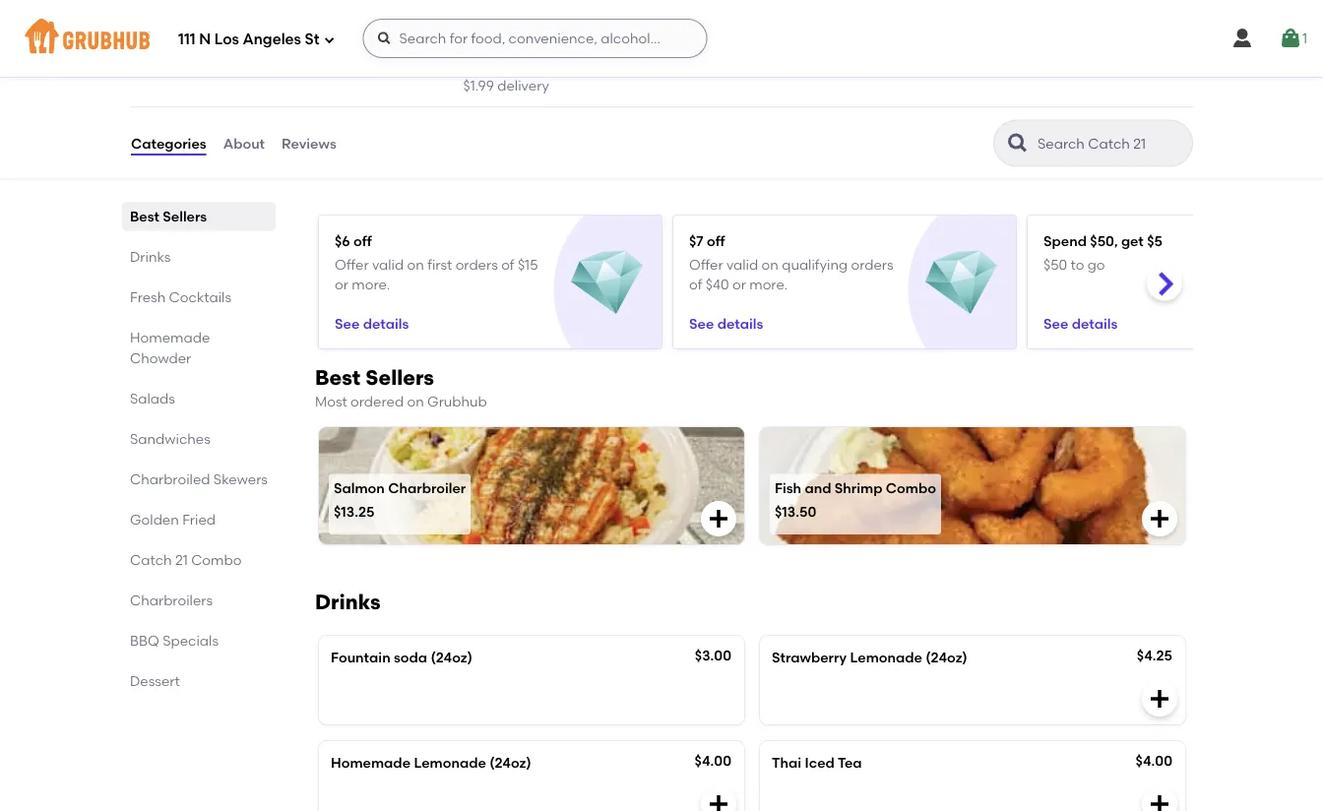 Task type: describe. For each thing, give the bounding box(es) containing it.
of for $15
[[501, 256, 515, 273]]

$4.00 for tea
[[1136, 753, 1173, 770]]

charbroilers
[[130, 593, 213, 609]]

111 n los angeles st
[[178, 31, 320, 48]]

reviews button
[[281, 108, 338, 179]]

catch 21 combo tab
[[130, 550, 268, 571]]

salads tab
[[130, 389, 268, 409]]

cocktails
[[169, 289, 232, 306]]

on for $6
[[407, 256, 424, 273]]

thai iced tea
[[772, 755, 862, 772]]

catch 21 combo
[[130, 552, 242, 569]]

grubhub
[[428, 393, 487, 410]]

see for offer valid on first orders of $15 or more.
[[335, 315, 360, 331]]

looks like you've started an order at a different restaurant. button
[[463, 28, 860, 71]]

best for best sellers most ordered on grubhub
[[315, 365, 361, 390]]

looks like you've started an order at a different restaurant.
[[464, 41, 859, 58]]

at
[[693, 41, 708, 58]]

thai
[[772, 755, 802, 772]]

homemade chowder
[[130, 330, 210, 367]]

more. for qualifying
[[750, 276, 788, 293]]

21
[[175, 552, 188, 569]]

$1.99 delivery
[[463, 77, 549, 93]]

promo image for offer valid on qualifying orders of $40 or more.
[[926, 247, 998, 319]]

catch
[[130, 552, 172, 569]]

iced
[[805, 755, 835, 772]]

charbroiled skewers tab
[[130, 469, 268, 490]]

salmon charbroiler $13.25
[[334, 480, 466, 520]]

offer for $6
[[335, 256, 369, 273]]

charbroiler
[[388, 480, 466, 497]]

$50,
[[1091, 232, 1118, 249]]

ordered
[[351, 393, 404, 410]]

fish
[[775, 480, 802, 497]]

1
[[1303, 30, 1308, 47]]

started
[[580, 41, 629, 58]]

fresh cocktails
[[130, 289, 232, 306]]

(24oz) for strawberry lemonade (24oz)
[[926, 649, 968, 666]]

lemonade for homemade
[[414, 755, 486, 772]]

sandwiches
[[130, 431, 211, 448]]

categories button
[[130, 108, 207, 179]]

or for offer valid on first orders of $15 or more.
[[335, 276, 349, 293]]

best for best sellers
[[130, 208, 160, 225]]

salmon
[[334, 480, 385, 497]]

see details button for $50 to go
[[1044, 306, 1118, 341]]

see details for $50 to go
[[1044, 315, 1118, 331]]

shrimp
[[835, 480, 883, 497]]

skewers
[[214, 471, 268, 488]]

strawberry lemonade (24oz)
[[772, 649, 968, 666]]

drinks inside tab
[[130, 249, 171, 266]]

main navigation navigation
[[0, 0, 1324, 77]]

off for $7 off
[[707, 232, 726, 249]]

svg image inside 1 button
[[1279, 27, 1303, 50]]

fountain
[[331, 649, 391, 666]]

$4.00 for (24oz)
[[695, 753, 732, 770]]

a
[[711, 41, 720, 58]]

order
[[653, 41, 690, 58]]

$1.99
[[463, 77, 494, 93]]

bbq specials
[[130, 633, 219, 650]]

sandwiches tab
[[130, 429, 268, 450]]

homemade chowder tab
[[130, 328, 268, 369]]

fried
[[182, 512, 216, 529]]

lemonade for strawberry
[[850, 649, 923, 666]]

details for offer valid on qualifying orders of $40 or more.
[[718, 315, 764, 331]]

$40
[[706, 276, 730, 293]]

promo image for offer valid on first orders of $15 or more.
[[571, 247, 643, 319]]

$50
[[1044, 256, 1068, 273]]

(24oz) for fountain soda (24oz)
[[431, 649, 473, 666]]

about
[[223, 135, 265, 152]]

$13.25
[[334, 503, 375, 520]]

best sellers tab
[[130, 206, 268, 227]]

spend $50, get $5 $50 to go
[[1044, 232, 1163, 273]]

about button
[[222, 108, 266, 179]]

of for $40
[[689, 276, 703, 293]]

delivery
[[498, 77, 549, 93]]

1 horizontal spatial drinks
[[315, 590, 381, 615]]

Search for food, convenience, alcohol... search field
[[363, 19, 708, 58]]

charbroiled skewers
[[130, 471, 268, 488]]

drinks tab
[[130, 247, 268, 268]]

search icon image
[[1007, 132, 1030, 155]]



Task type: locate. For each thing, give the bounding box(es) containing it.
1 horizontal spatial see details button
[[689, 306, 764, 341]]

fresh cocktails tab
[[130, 287, 268, 308]]

2 off from the left
[[707, 232, 726, 249]]

on inside $7 off offer valid on qualifying orders of $40 or more.
[[762, 256, 779, 273]]

1 more. from the left
[[352, 276, 390, 293]]

homemade lemonade (24oz)
[[331, 755, 532, 772]]

$7 off offer valid on qualifying orders of $40 or more.
[[689, 232, 894, 293]]

see details button
[[335, 306, 409, 341], [689, 306, 764, 341], [1044, 306, 1118, 341]]

orders for qualifying
[[851, 256, 894, 273]]

on inside the $6 off offer valid on first orders of $15 or more.
[[407, 256, 424, 273]]

1 horizontal spatial best
[[315, 365, 361, 390]]

offer inside the $6 off offer valid on first orders of $15 or more.
[[335, 256, 369, 273]]

valid
[[372, 256, 404, 273], [727, 256, 759, 273]]

offer for $7
[[689, 256, 724, 273]]

2 details from the left
[[718, 315, 764, 331]]

sellers
[[163, 208, 207, 225], [366, 365, 434, 390]]

angeles
[[243, 31, 301, 48]]

promo image right the $15
[[571, 247, 643, 319]]

see down $40
[[689, 315, 714, 331]]

orders inside the $6 off offer valid on first orders of $15 or more.
[[456, 256, 498, 273]]

1 horizontal spatial promo image
[[926, 247, 998, 319]]

0 vertical spatial combo
[[886, 480, 937, 497]]

more. inside $7 off offer valid on qualifying orders of $40 or more.
[[750, 276, 788, 293]]

0 horizontal spatial orders
[[456, 256, 498, 273]]

0 horizontal spatial sellers
[[163, 208, 207, 225]]

offer up $40
[[689, 256, 724, 273]]

see details for offer valid on first orders of $15 or more.
[[335, 315, 409, 331]]

1 vertical spatial best
[[315, 365, 361, 390]]

drinks up fresh
[[130, 249, 171, 266]]

2 offer from the left
[[689, 256, 724, 273]]

1 orders from the left
[[456, 256, 498, 273]]

1 vertical spatial lemonade
[[414, 755, 486, 772]]

0 horizontal spatial homemade
[[130, 330, 210, 346]]

1 horizontal spatial orders
[[851, 256, 894, 273]]

3 see details from the left
[[1044, 315, 1118, 331]]

an
[[632, 41, 650, 58]]

see for $50 to go
[[1044, 315, 1069, 331]]

0 horizontal spatial best
[[130, 208, 160, 225]]

$7
[[689, 232, 704, 249]]

1 valid from the left
[[372, 256, 404, 273]]

1 $4.00 from the left
[[695, 753, 732, 770]]

or for offer valid on qualifying orders of $40 or more.
[[733, 276, 746, 293]]

go
[[1088, 256, 1106, 273]]

dessert
[[130, 673, 180, 690]]

and
[[805, 480, 832, 497]]

charbroiled
[[130, 471, 210, 488]]

1 promo image from the left
[[571, 247, 643, 319]]

111
[[178, 31, 196, 48]]

best sellers most ordered on grubhub
[[315, 365, 487, 410]]

2 promo image from the left
[[926, 247, 998, 319]]

1 vertical spatial sellers
[[366, 365, 434, 390]]

golden fried
[[130, 512, 216, 529]]

0 horizontal spatial (24oz)
[[431, 649, 473, 666]]

0 horizontal spatial see
[[335, 315, 360, 331]]

1 horizontal spatial of
[[689, 276, 703, 293]]

1 or from the left
[[335, 276, 349, 293]]

1 vertical spatial of
[[689, 276, 703, 293]]

see details for offer valid on qualifying orders of $40 or more.
[[689, 315, 764, 331]]

on
[[407, 256, 424, 273], [762, 256, 779, 273], [407, 393, 424, 410]]

(24oz) for homemade lemonade (24oz)
[[490, 755, 532, 772]]

1 horizontal spatial offer
[[689, 256, 724, 273]]

off inside $7 off offer valid on qualifying orders of $40 or more.
[[707, 232, 726, 249]]

combo inside tab
[[191, 552, 242, 569]]

details for offer valid on first orders of $15 or more.
[[363, 315, 409, 331]]

charbroilers tab
[[130, 591, 268, 611]]

0 vertical spatial of
[[501, 256, 515, 273]]

combo inside fish and shrimp combo $13.50
[[886, 480, 937, 497]]

0 horizontal spatial valid
[[372, 256, 404, 273]]

0 horizontal spatial promo image
[[571, 247, 643, 319]]

$4.25
[[1137, 647, 1173, 664]]

on for $7
[[762, 256, 779, 273]]

different
[[723, 41, 781, 58]]

$5
[[1148, 232, 1163, 249]]

svg image
[[1279, 27, 1303, 50], [377, 31, 392, 46], [707, 507, 731, 531], [1148, 687, 1172, 711], [707, 793, 731, 812]]

2 see details from the left
[[689, 315, 764, 331]]

valid for $6 off
[[372, 256, 404, 273]]

off inside the $6 off offer valid on first orders of $15 or more.
[[354, 232, 372, 249]]

homemade for chowder
[[130, 330, 210, 346]]

promo image
[[571, 247, 643, 319], [926, 247, 998, 319]]

0 vertical spatial best
[[130, 208, 160, 225]]

see details button down $40
[[689, 306, 764, 341]]

see for offer valid on qualifying orders of $40 or more.
[[689, 315, 714, 331]]

of left the $15
[[501, 256, 515, 273]]

los
[[215, 31, 239, 48]]

see details up best sellers most ordered on grubhub
[[335, 315, 409, 331]]

valid inside $7 off offer valid on qualifying orders of $40 or more.
[[727, 256, 759, 273]]

$6
[[335, 232, 350, 249]]

1 horizontal spatial lemonade
[[850, 649, 923, 666]]

salads
[[130, 391, 175, 407]]

promo image left $50
[[926, 247, 998, 319]]

1 horizontal spatial see details
[[689, 315, 764, 331]]

see details button up best sellers most ordered on grubhub
[[335, 306, 409, 341]]

$3.00
[[695, 647, 732, 664]]

valid for $7 off
[[727, 256, 759, 273]]

0 vertical spatial sellers
[[163, 208, 207, 225]]

see details button for offer valid on qualifying orders of $40 or more.
[[689, 306, 764, 341]]

see
[[335, 315, 360, 331], [689, 315, 714, 331], [1044, 315, 1069, 331]]

best inside best sellers most ordered on grubhub
[[315, 365, 361, 390]]

best sellers
[[130, 208, 207, 225]]

you've
[[533, 41, 577, 58]]

sellers up ordered at the left of page
[[366, 365, 434, 390]]

on inside best sellers most ordered on grubhub
[[407, 393, 424, 410]]

valid inside the $6 off offer valid on first orders of $15 or more.
[[372, 256, 404, 273]]

golden
[[130, 512, 179, 529]]

1 horizontal spatial details
[[718, 315, 764, 331]]

best inside "tab"
[[130, 208, 160, 225]]

1 vertical spatial drinks
[[315, 590, 381, 615]]

0 horizontal spatial details
[[363, 315, 409, 331]]

fish and shrimp combo $13.50
[[775, 480, 937, 520]]

svg image
[[1231, 27, 1255, 50], [324, 34, 335, 46], [1148, 507, 1172, 531], [1148, 793, 1172, 812]]

on left first on the top left of the page
[[407, 256, 424, 273]]

0 horizontal spatial drinks
[[130, 249, 171, 266]]

$6 off offer valid on first orders of $15 or more.
[[335, 232, 538, 293]]

0 horizontal spatial more.
[[352, 276, 390, 293]]

see details button down to
[[1044, 306, 1118, 341]]

drinks
[[130, 249, 171, 266], [315, 590, 381, 615]]

0 vertical spatial drinks
[[130, 249, 171, 266]]

orders right first on the top left of the page
[[456, 256, 498, 273]]

valid up $40
[[727, 256, 759, 273]]

1 horizontal spatial valid
[[727, 256, 759, 273]]

1 button
[[1279, 21, 1308, 56]]

offer down "$6"
[[335, 256, 369, 273]]

looks
[[464, 41, 504, 58]]

more. for first
[[352, 276, 390, 293]]

qualifying
[[782, 256, 848, 273]]

3 see details button from the left
[[1044, 306, 1118, 341]]

sellers inside best sellers most ordered on grubhub
[[366, 365, 434, 390]]

1 horizontal spatial more.
[[750, 276, 788, 293]]

get
[[1122, 232, 1144, 249]]

2 valid from the left
[[727, 256, 759, 273]]

orders inside $7 off offer valid on qualifying orders of $40 or more.
[[851, 256, 894, 273]]

combo right 21
[[191, 552, 242, 569]]

to
[[1071, 256, 1085, 273]]

on right ordered at the left of page
[[407, 393, 424, 410]]

0 horizontal spatial offer
[[335, 256, 369, 273]]

0 horizontal spatial of
[[501, 256, 515, 273]]

or inside the $6 off offer valid on first orders of $15 or more.
[[335, 276, 349, 293]]

offer
[[335, 256, 369, 273], [689, 256, 724, 273]]

1 details from the left
[[363, 315, 409, 331]]

of inside $7 off offer valid on qualifying orders of $40 or more.
[[689, 276, 703, 293]]

details for $50 to go
[[1072, 315, 1118, 331]]

or right $40
[[733, 276, 746, 293]]

of inside the $6 off offer valid on first orders of $15 or more.
[[501, 256, 515, 273]]

0 horizontal spatial off
[[354, 232, 372, 249]]

or inside $7 off offer valid on qualifying orders of $40 or more.
[[733, 276, 746, 293]]

sellers up drinks tab
[[163, 208, 207, 225]]

best up drinks tab
[[130, 208, 160, 225]]

on for best
[[407, 393, 424, 410]]

fresh
[[130, 289, 166, 306]]

3 see from the left
[[1044, 315, 1069, 331]]

reviews
[[282, 135, 337, 152]]

best
[[130, 208, 160, 225], [315, 365, 361, 390]]

1 horizontal spatial (24oz)
[[490, 755, 532, 772]]

1 horizontal spatial $4.00
[[1136, 753, 1173, 770]]

1 see details button from the left
[[335, 306, 409, 341]]

lemonade
[[850, 649, 923, 666], [414, 755, 486, 772]]

tea
[[838, 755, 862, 772]]

strawberry
[[772, 649, 847, 666]]

combo right shrimp
[[886, 480, 937, 497]]

sellers for best sellers
[[163, 208, 207, 225]]

off right "$6"
[[354, 232, 372, 249]]

orders for first
[[456, 256, 498, 273]]

2 horizontal spatial see
[[1044, 315, 1069, 331]]

orders right qualifying
[[851, 256, 894, 273]]

categories
[[131, 135, 207, 152]]

offer inside $7 off offer valid on qualifying orders of $40 or more.
[[689, 256, 724, 273]]

1 vertical spatial combo
[[191, 552, 242, 569]]

0 vertical spatial lemonade
[[850, 649, 923, 666]]

homemade for lemonade
[[331, 755, 411, 772]]

see details down $40
[[689, 315, 764, 331]]

or
[[335, 276, 349, 293], [733, 276, 746, 293]]

1 horizontal spatial or
[[733, 276, 746, 293]]

valid left first on the top left of the page
[[372, 256, 404, 273]]

2 horizontal spatial see details
[[1044, 315, 1118, 331]]

details down $40
[[718, 315, 764, 331]]

$15
[[518, 256, 538, 273]]

combo
[[886, 480, 937, 497], [191, 552, 242, 569]]

2 orders from the left
[[851, 256, 894, 273]]

2 or from the left
[[733, 276, 746, 293]]

details
[[363, 315, 409, 331], [718, 315, 764, 331], [1072, 315, 1118, 331]]

bbq
[[130, 633, 159, 650]]

Search Catch 21 search field
[[1036, 135, 1187, 153]]

off right $7
[[707, 232, 726, 249]]

bbq specials tab
[[130, 631, 268, 652]]

dessert tab
[[130, 671, 268, 692]]

1 horizontal spatial see
[[689, 315, 714, 331]]

of left $40
[[689, 276, 703, 293]]

$13.50
[[775, 503, 817, 520]]

2 horizontal spatial (24oz)
[[926, 649, 968, 666]]

specials
[[163, 633, 219, 650]]

0 horizontal spatial or
[[335, 276, 349, 293]]

1 horizontal spatial homemade
[[331, 755, 411, 772]]

soda
[[394, 649, 428, 666]]

2 see details button from the left
[[689, 306, 764, 341]]

1 horizontal spatial off
[[707, 232, 726, 249]]

2 $4.00 from the left
[[1136, 753, 1173, 770]]

0 horizontal spatial see details
[[335, 315, 409, 331]]

0 horizontal spatial lemonade
[[414, 755, 486, 772]]

off for $6 off
[[354, 232, 372, 249]]

drinks up fountain
[[315, 590, 381, 615]]

more. inside the $6 off offer valid on first orders of $15 or more.
[[352, 276, 390, 293]]

n
[[199, 31, 211, 48]]

2 horizontal spatial details
[[1072, 315, 1118, 331]]

golden fried tab
[[130, 510, 268, 530]]

st
[[305, 31, 320, 48]]

0 horizontal spatial see details button
[[335, 306, 409, 341]]

1 see from the left
[[335, 315, 360, 331]]

$4.00
[[695, 753, 732, 770], [1136, 753, 1173, 770]]

restaurant.
[[785, 41, 859, 58]]

sellers inside "tab"
[[163, 208, 207, 225]]

1 offer from the left
[[335, 256, 369, 273]]

1 off from the left
[[354, 232, 372, 249]]

best up most
[[315, 365, 361, 390]]

1 horizontal spatial sellers
[[366, 365, 434, 390]]

sellers for best sellers most ordered on grubhub
[[366, 365, 434, 390]]

1 horizontal spatial combo
[[886, 480, 937, 497]]

0 horizontal spatial combo
[[191, 552, 242, 569]]

see details button for offer valid on first orders of $15 or more.
[[335, 306, 409, 341]]

see down $50
[[1044, 315, 1069, 331]]

1 see details from the left
[[335, 315, 409, 331]]

or down "$6"
[[335, 276, 349, 293]]

2 horizontal spatial see details button
[[1044, 306, 1118, 341]]

see details down to
[[1044, 315, 1118, 331]]

off
[[354, 232, 372, 249], [707, 232, 726, 249]]

more.
[[352, 276, 390, 293], [750, 276, 788, 293]]

2 see from the left
[[689, 315, 714, 331]]

2 more. from the left
[[750, 276, 788, 293]]

details up best sellers most ordered on grubhub
[[363, 315, 409, 331]]

on left qualifying
[[762, 256, 779, 273]]

orders
[[456, 256, 498, 273], [851, 256, 894, 273]]

first
[[428, 256, 452, 273]]

homemade inside homemade chowder tab
[[130, 330, 210, 346]]

see up most
[[335, 315, 360, 331]]

details down go
[[1072, 315, 1118, 331]]

3 details from the left
[[1072, 315, 1118, 331]]

spend
[[1044, 232, 1087, 249]]

chowder
[[130, 350, 191, 367]]

like
[[507, 41, 530, 58]]

0 horizontal spatial $4.00
[[695, 753, 732, 770]]

1 vertical spatial homemade
[[331, 755, 411, 772]]

0 vertical spatial homemade
[[130, 330, 210, 346]]

most
[[315, 393, 347, 410]]

fountain soda (24oz)
[[331, 649, 473, 666]]



Task type: vqa. For each thing, say whether or not it's contained in the screenshot.
Fresh Cocktails tab
yes



